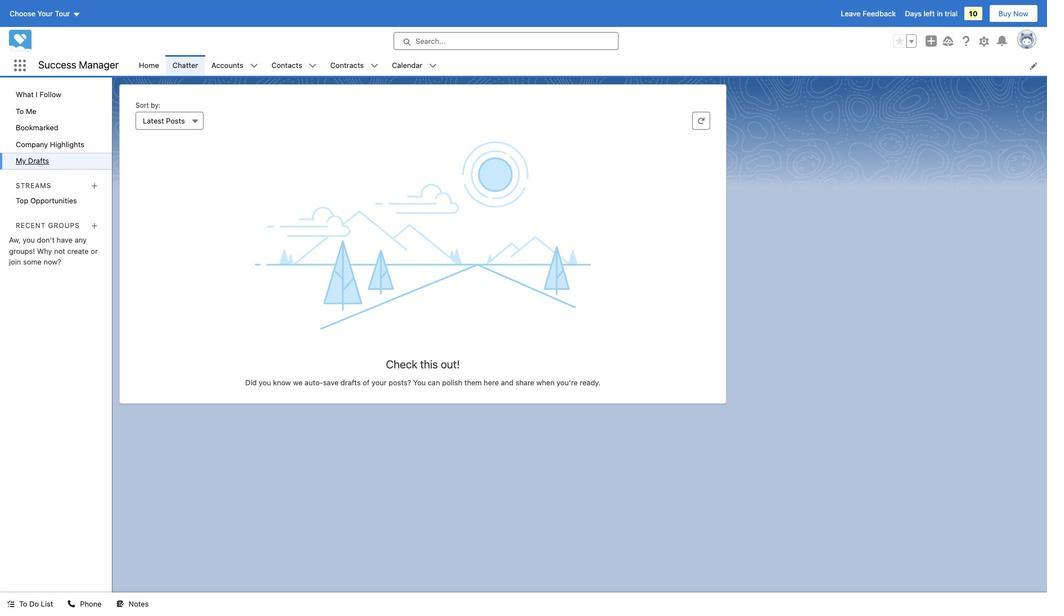 Task type: locate. For each thing, give the bounding box(es) containing it.
notes button
[[109, 593, 155, 616]]

contracts link
[[324, 55, 371, 76]]

to inside button
[[19, 600, 27, 609]]

1 vertical spatial you
[[259, 379, 271, 388]]

latest posts
[[143, 116, 185, 125]]

0 vertical spatial to
[[16, 107, 24, 116]]

text default image
[[371, 62, 379, 70], [429, 62, 437, 70]]

some
[[23, 258, 42, 267]]

days left in trial
[[905, 9, 958, 18]]

0 horizontal spatial text default image
[[371, 62, 379, 70]]

text default image left do
[[7, 601, 15, 609]]

text default image inside contacts list item
[[309, 62, 317, 70]]

latest
[[143, 116, 164, 125]]

leave feedback
[[841, 9, 896, 18]]

left
[[924, 9, 935, 18]]

to do list
[[19, 600, 53, 609]]

share
[[516, 379, 534, 388]]

to for to me
[[16, 107, 24, 116]]

any
[[75, 236, 87, 245]]

leave
[[841, 9, 861, 18]]

top opportunities link
[[0, 193, 112, 210]]

notes
[[129, 600, 149, 609]]

group
[[893, 34, 917, 48]]

you inside check this out! status
[[259, 379, 271, 388]]

top
[[16, 196, 28, 205]]

top opportunities
[[16, 196, 77, 205]]

you
[[413, 379, 426, 388]]

company
[[16, 140, 48, 149]]

text default image left the phone
[[68, 601, 76, 609]]

sort by:
[[136, 101, 161, 110]]

text default image inside phone button
[[68, 601, 76, 609]]

you up groups!
[[23, 236, 35, 245]]

text default image inside accounts list item
[[250, 62, 258, 70]]

in
[[937, 9, 943, 18]]

buy
[[999, 9, 1012, 18]]

1 horizontal spatial you
[[259, 379, 271, 388]]

feedback
[[863, 9, 896, 18]]

2 text default image from the left
[[429, 62, 437, 70]]

now?
[[44, 258, 61, 267]]

auto-
[[305, 379, 323, 388]]

home link
[[132, 55, 166, 76]]

why not create or join some now?
[[9, 247, 98, 267]]

you for did
[[259, 379, 271, 388]]

you right did
[[259, 379, 271, 388]]

success manager
[[38, 59, 119, 71]]

you
[[23, 236, 35, 245], [259, 379, 271, 388]]

list
[[132, 55, 1047, 76]]

to left me
[[16, 107, 24, 116]]

list
[[41, 600, 53, 609]]

text default image for notes
[[116, 601, 124, 609]]

me
[[26, 107, 36, 116]]

to
[[16, 107, 24, 116], [19, 600, 27, 609]]

search...
[[416, 37, 446, 46]]

text default image for contracts
[[371, 62, 379, 70]]

here
[[484, 379, 499, 388]]

contacts
[[272, 61, 302, 70]]

home
[[139, 61, 159, 70]]

contacts list item
[[265, 55, 324, 76]]

text default image inside calendar 'list item'
[[429, 62, 437, 70]]

aw,
[[9, 236, 21, 245]]

opportunities
[[30, 196, 77, 205]]

when
[[537, 379, 555, 388]]

text default image
[[250, 62, 258, 70], [309, 62, 317, 70], [7, 601, 15, 609], [68, 601, 76, 609], [116, 601, 124, 609]]

text default image inside contracts list item
[[371, 62, 379, 70]]

0 vertical spatial you
[[23, 236, 35, 245]]

company highlights link
[[0, 136, 112, 153]]

choose your tour button
[[9, 4, 81, 22]]

calendar link
[[385, 55, 429, 76]]

text default image right the contacts
[[309, 62, 317, 70]]

drafts
[[341, 379, 361, 388]]

choose your tour
[[10, 9, 70, 18]]

streams
[[16, 182, 51, 190]]

accounts list item
[[205, 55, 265, 76]]

my drafts link
[[0, 153, 112, 170]]

bookmarked link
[[0, 120, 112, 136]]

out!
[[441, 358, 460, 371]]

text default image right contracts
[[371, 62, 379, 70]]

1 text default image from the left
[[371, 62, 379, 70]]

1 vertical spatial to
[[19, 600, 27, 609]]

days
[[905, 9, 922, 18]]

to left do
[[19, 600, 27, 609]]

text default image right accounts
[[250, 62, 258, 70]]

my drafts
[[16, 156, 49, 165]]

drafts
[[28, 156, 49, 165]]

groups
[[48, 222, 80, 230]]

contracts
[[330, 61, 364, 70]]

text default image inside to do list button
[[7, 601, 15, 609]]

of
[[363, 379, 370, 388]]

1 horizontal spatial text default image
[[429, 62, 437, 70]]

text default image left notes
[[116, 601, 124, 609]]

this
[[420, 358, 438, 371]]

don't
[[37, 236, 55, 245]]

contacts link
[[265, 55, 309, 76]]

text default image inside notes 'button'
[[116, 601, 124, 609]]

you inside aw, you don't have any groups!
[[23, 236, 35, 245]]

groups!
[[9, 247, 35, 256]]

text default image down search...
[[429, 62, 437, 70]]

contracts list item
[[324, 55, 385, 76]]

we
[[293, 379, 303, 388]]

to me
[[16, 107, 36, 116]]

0 horizontal spatial you
[[23, 236, 35, 245]]



Task type: vqa. For each thing, say whether or not it's contained in the screenshot.
Choose Your Tour dropdown button
yes



Task type: describe. For each thing, give the bounding box(es) containing it.
save
[[323, 379, 339, 388]]

do
[[29, 600, 39, 609]]

ready.
[[580, 379, 601, 388]]

Sort by: button
[[136, 112, 203, 130]]

choose
[[10, 9, 35, 18]]

highlights
[[50, 140, 84, 149]]

manager
[[79, 59, 119, 71]]

now
[[1014, 9, 1029, 18]]

create
[[67, 247, 89, 256]]

bookmarked
[[16, 123, 58, 132]]

to for to do list
[[19, 600, 27, 609]]

your
[[372, 379, 387, 388]]

what i follow
[[16, 90, 61, 99]]

calendar
[[392, 61, 423, 70]]

polish
[[442, 379, 462, 388]]

calendar list item
[[385, 55, 444, 76]]

buy now
[[999, 9, 1029, 18]]

text default image for phone
[[68, 601, 76, 609]]

leave feedback link
[[841, 9, 896, 18]]

posts?
[[389, 379, 411, 388]]

success
[[38, 59, 76, 71]]

i
[[36, 90, 38, 99]]

join
[[9, 258, 21, 267]]

company highlights
[[16, 140, 84, 149]]

did
[[245, 379, 257, 388]]

chatter
[[173, 61, 198, 70]]

phone
[[80, 600, 102, 609]]

text default image for calendar
[[429, 62, 437, 70]]

your
[[37, 9, 53, 18]]

streams link
[[16, 182, 51, 190]]

what i follow link
[[0, 87, 112, 103]]

chatter link
[[166, 55, 205, 76]]

recent
[[16, 222, 46, 230]]

why
[[37, 247, 52, 256]]

what
[[16, 90, 34, 99]]

did you know we auto-save drafts of your posts? you can polish them here and share when you're ready.
[[245, 379, 601, 388]]

and
[[501, 379, 514, 388]]

search... button
[[394, 32, 619, 50]]

trial
[[945, 9, 958, 18]]

aw, you don't have any groups!
[[9, 236, 87, 256]]

10
[[969, 9, 978, 18]]

by:
[[151, 101, 161, 110]]

or
[[91, 247, 98, 256]]

tour
[[55, 9, 70, 18]]

check this out!
[[386, 358, 460, 371]]

have
[[57, 236, 73, 245]]

recent groups link
[[16, 222, 80, 230]]

can
[[428, 379, 440, 388]]

recent groups
[[16, 222, 80, 230]]

sort
[[136, 101, 149, 110]]

list containing home
[[132, 55, 1047, 76]]

accounts
[[212, 61, 243, 70]]

to do list button
[[0, 593, 60, 616]]

phone button
[[61, 593, 108, 616]]

follow
[[40, 90, 61, 99]]

you for aw,
[[23, 236, 35, 245]]

check
[[386, 358, 418, 371]]

buy now button
[[989, 4, 1038, 22]]

not
[[54, 247, 65, 256]]

text default image for to do list
[[7, 601, 15, 609]]

accounts link
[[205, 55, 250, 76]]

know
[[273, 379, 291, 388]]

check this out! status
[[129, 331, 717, 388]]

you're
[[557, 379, 578, 388]]

posts
[[166, 116, 185, 125]]



